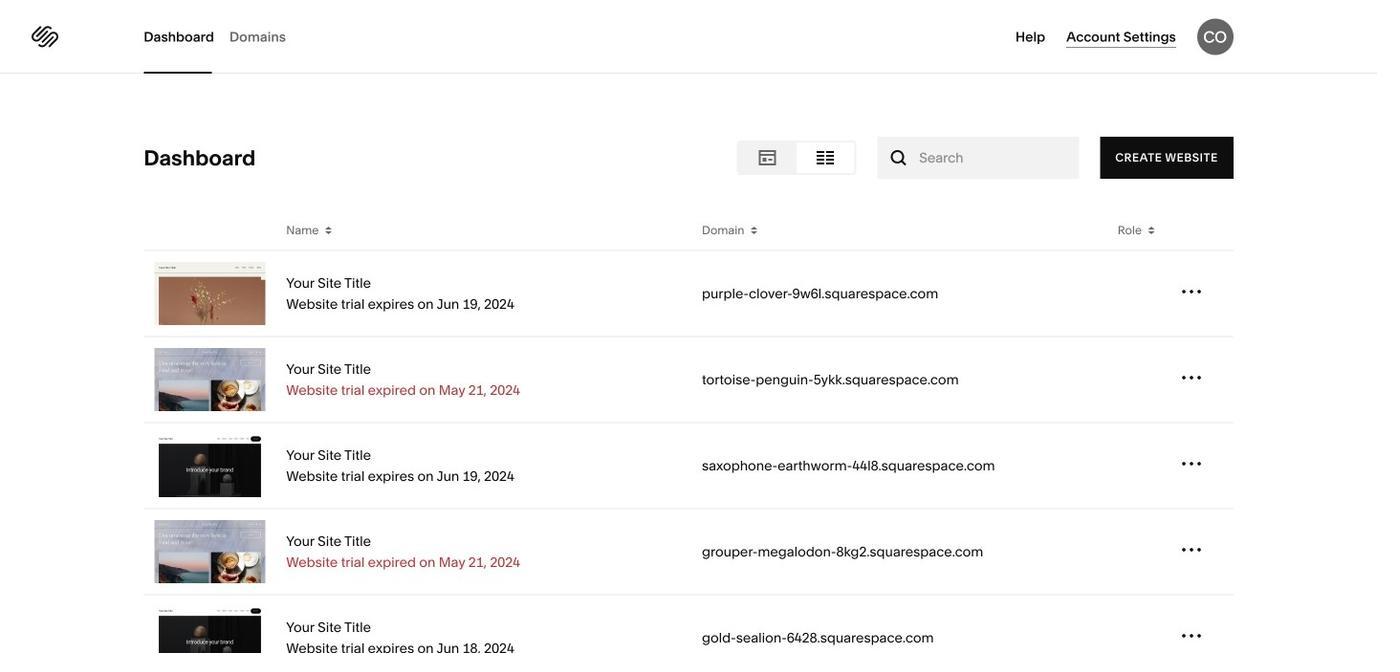 Task type: describe. For each thing, give the bounding box(es) containing it.
6 row from the top
[[144, 595, 1233, 653]]

3 row from the top
[[144, 337, 1233, 423]]

cell for 2nd row from the bottom of the page
[[1107, 509, 1170, 594]]

2 row from the top
[[144, 251, 1233, 337]]

5 row from the top
[[144, 509, 1233, 595]]

1 horizontal spatial tab list
[[739, 142, 854, 173]]

Search field
[[919, 137, 1037, 179]]

1 column header from the left
[[144, 210, 276, 250]]



Task type: locate. For each thing, give the bounding box(es) containing it.
row group
[[144, 251, 1233, 653]]

0 horizontal spatial tab list
[[144, 0, 301, 74]]

cell for fourth row from the top of the page
[[1107, 423, 1170, 508]]

1 row from the top
[[144, 210, 1233, 251]]

2 column header from the left
[[1170, 210, 1233, 250]]

2 cell from the top
[[1107, 337, 1170, 422]]

3 cell from the top
[[1107, 423, 1170, 508]]

1 cell from the top
[[1107, 251, 1170, 336]]

table
[[144, 210, 1233, 653]]

4 cell from the top
[[1107, 509, 1170, 594]]

cell
[[1107, 251, 1170, 336], [1107, 337, 1170, 422], [1107, 423, 1170, 508], [1107, 509, 1170, 594]]

1 vertical spatial tab list
[[739, 142, 854, 173]]

1 horizontal spatial column header
[[1170, 210, 1233, 250]]

cell for 2nd row
[[1107, 251, 1170, 336]]

4 row from the top
[[144, 423, 1233, 509]]

row
[[144, 210, 1233, 251], [144, 251, 1233, 337], [144, 337, 1233, 423], [144, 423, 1233, 509], [144, 509, 1233, 595], [144, 595, 1233, 653]]

cell for 3rd row from the top of the page
[[1107, 337, 1170, 422]]

column header
[[144, 210, 276, 250], [1170, 210, 1233, 250]]

tab list
[[144, 0, 301, 74], [739, 142, 854, 173]]

0 horizontal spatial column header
[[144, 210, 276, 250]]

0 vertical spatial tab list
[[144, 0, 301, 74]]



